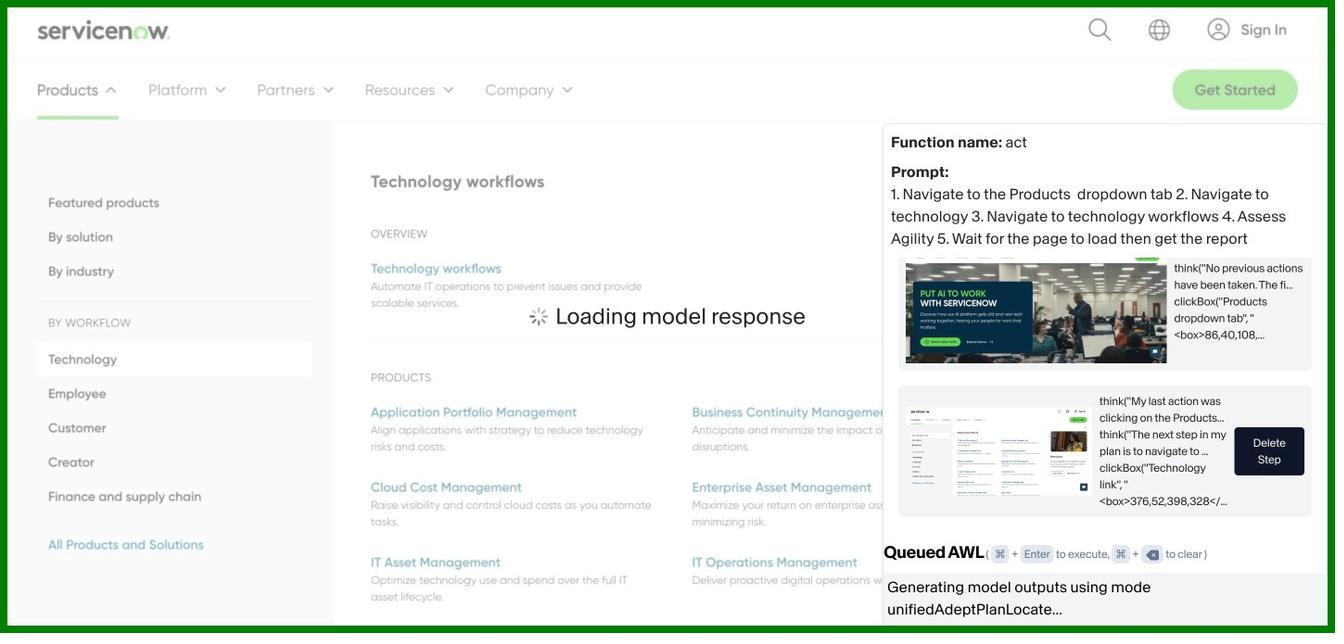 Task type: vqa. For each thing, say whether or not it's contained in the screenshot.
the rightmost Solutions
no



Task type: locate. For each thing, give the bounding box(es) containing it.
transform your business with it workflows image
[[825, 121, 1335, 631]]

arc image
[[1208, 19, 1230, 41]]

servicenow image
[[37, 19, 171, 41]]



Task type: describe. For each thing, give the bounding box(es) containing it.
increase business agility with it workflows image
[[0, 121, 1335, 631]]



